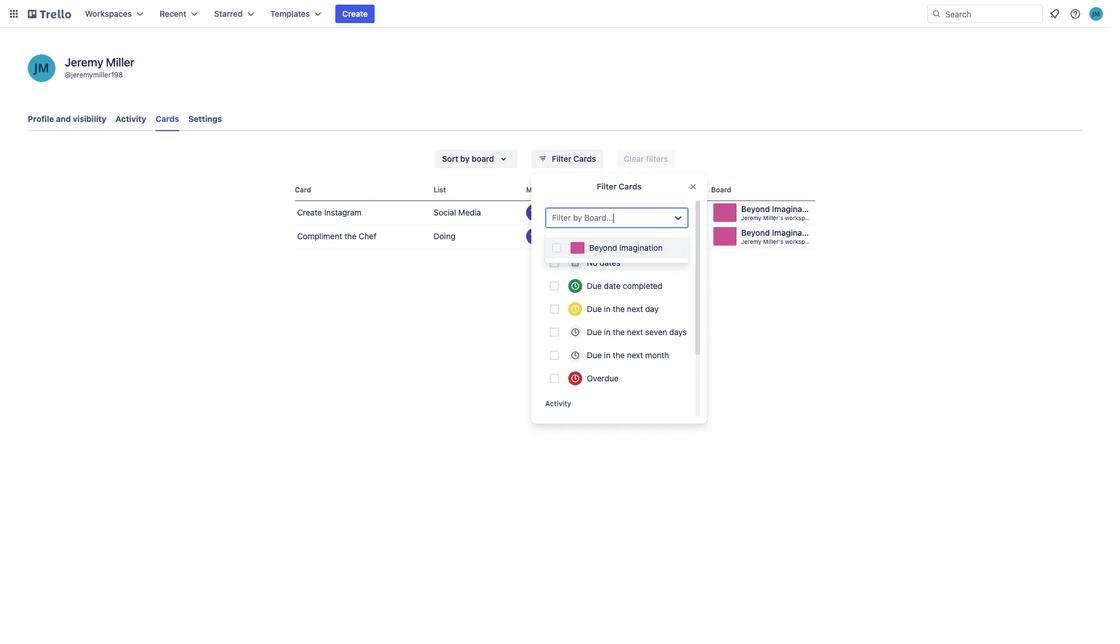 Task type: describe. For each thing, give the bounding box(es) containing it.
0 horizontal spatial activity
[[116, 114, 146, 124]]

ruby anderson (rubyanderson7) image
[[556, 228, 574, 245]]

back to home image
[[28, 5, 71, 23]]

jeremy inside jeremy miller @ jeremymiller198
[[65, 56, 103, 69]]

31
[[670, 232, 678, 241]]

the left chef
[[345, 231, 357, 241]]

2 workspace from the top
[[785, 238, 815, 245]]

members
[[526, 186, 558, 194]]

filter cards inside filter cards button
[[552, 154, 596, 164]]

next for day
[[627, 304, 643, 314]]

1 vertical spatial jeremy miller (jeremymiller198) image
[[541, 228, 559, 245]]

workspaces
[[85, 9, 132, 19]]

profile and visibility link
[[28, 109, 106, 130]]

due up the overdue
[[587, 351, 602, 360]]

month
[[646, 351, 669, 360]]

create for create
[[342, 9, 368, 19]]

close popover image
[[689, 182, 698, 191]]

social
[[434, 208, 456, 218]]

filters
[[646, 154, 668, 164]]

seven
[[646, 327, 667, 337]]

profile
[[28, 114, 54, 124]]

open information menu image
[[1070, 8, 1082, 20]]

starred button
[[207, 5, 261, 23]]

due down clear
[[625, 186, 638, 194]]

clear filters
[[624, 154, 668, 164]]

board
[[472, 154, 494, 164]]

create instagram
[[297, 208, 362, 218]]

compliment
[[297, 231, 342, 241]]

compliment the chef
[[297, 231, 377, 241]]

by for sort
[[461, 154, 470, 164]]

0 vertical spatial imagination
[[772, 204, 817, 214]]

dec 31
[[655, 232, 678, 241]]

1 miller's from the top
[[764, 215, 784, 222]]

1 vertical spatial filter
[[597, 182, 617, 191]]

filter cards button
[[531, 150, 603, 168]]

0 vertical spatial jeremy miller (jeremymiller198) image
[[1090, 7, 1104, 21]]

starred
[[214, 9, 243, 19]]

in for due in the next day
[[604, 304, 611, 314]]

by for filter
[[573, 213, 582, 223]]

1 workspace from the top
[[785, 215, 815, 222]]

in for due in the next seven days
[[604, 327, 611, 337]]

settings
[[188, 114, 222, 124]]

sort by board
[[442, 154, 494, 164]]

filter inside button
[[552, 154, 572, 164]]

no
[[587, 258, 598, 268]]

jeremy miller @ jeremymiller198
[[65, 56, 134, 79]]

the for due in the next seven days
[[613, 327, 625, 337]]

social media
[[434, 208, 481, 218]]

2 vertical spatial cards
[[619, 182, 642, 191]]

0 horizontal spatial due date
[[545, 238, 576, 246]]

2 miller's from the top
[[764, 238, 784, 245]]

sort by board button
[[435, 150, 517, 168]]

no dates
[[587, 258, 621, 268]]

due down "no"
[[587, 281, 602, 291]]

jeremymiller198
[[71, 71, 123, 79]]

1 vertical spatial jeremy miller (jeremymiller198) image
[[541, 204, 559, 222]]

cards link
[[156, 109, 179, 131]]

due in the next day
[[587, 304, 659, 314]]

completed
[[623, 281, 663, 291]]



Task type: locate. For each thing, give the bounding box(es) containing it.
next left seven at the right bottom
[[627, 327, 643, 337]]

cards right activity link at the top of page
[[156, 114, 179, 124]]

filter up ruby anderson (rubyanderson7) "image"
[[552, 213, 571, 223]]

1 horizontal spatial filter cards
[[597, 182, 642, 191]]

1 vertical spatial workspace
[[785, 238, 815, 245]]

primary element
[[0, 0, 1111, 28]]

2 vertical spatial beyond
[[589, 243, 618, 253]]

1 vertical spatial jeremy
[[742, 215, 762, 222]]

1 vertical spatial cards
[[574, 154, 596, 164]]

jeremy miller (jeremymiller198) image
[[28, 54, 56, 82], [541, 228, 559, 245]]

imagination
[[772, 204, 817, 214], [772, 228, 817, 238], [620, 243, 663, 253]]

0 horizontal spatial by
[[461, 154, 470, 164]]

cards inside button
[[574, 154, 596, 164]]

0 vertical spatial beyond
[[742, 204, 770, 214]]

jeremy miller (jeremymiller198) image left @
[[28, 54, 56, 82]]

the for due in the next month
[[613, 351, 625, 360]]

2 vertical spatial filter
[[552, 213, 571, 223]]

workspace
[[785, 215, 815, 222], [785, 238, 815, 245]]

1 vertical spatial miller's
[[764, 238, 784, 245]]

1 vertical spatial in
[[604, 327, 611, 337]]

instagram
[[324, 208, 362, 218]]

due date down clear filters button
[[625, 186, 655, 194]]

clear filters button
[[617, 150, 675, 168]]

activity
[[116, 114, 146, 124], [545, 400, 571, 408]]

0 horizontal spatial date
[[561, 238, 576, 246]]

clear
[[624, 154, 644, 164]]

miller
[[106, 56, 134, 69]]

the down due date completed
[[613, 304, 625, 314]]

1 vertical spatial activity
[[545, 400, 571, 408]]

cards left clear
[[574, 154, 596, 164]]

create inside button
[[342, 9, 368, 19]]

jeremy miller (jeremymiller198) image down members
[[541, 204, 559, 222]]

date down filter by board...
[[561, 238, 576, 246]]

0 vertical spatial in
[[604, 304, 611, 314]]

Search field
[[942, 5, 1043, 23]]

1 horizontal spatial date
[[604, 281, 621, 291]]

2 in from the top
[[604, 327, 611, 337]]

next for month
[[627, 351, 643, 360]]

3 next from the top
[[627, 351, 643, 360]]

next for seven
[[627, 327, 643, 337]]

1 in from the top
[[604, 304, 611, 314]]

board
[[712, 186, 732, 194]]

search image
[[932, 9, 942, 19]]

create instagram link
[[295, 201, 429, 224]]

in up the overdue
[[604, 351, 611, 360]]

2 vertical spatial date
[[604, 281, 621, 291]]

switch to… image
[[8, 8, 20, 20]]

the
[[345, 231, 357, 241], [613, 304, 625, 314], [613, 327, 625, 337], [613, 351, 625, 360]]

card
[[295, 186, 311, 194]]

1 beyond imagination jeremy miller's workspace from the top
[[742, 204, 817, 222]]

workspaces button
[[78, 5, 150, 23]]

0 vertical spatial miller's
[[764, 215, 784, 222]]

1 horizontal spatial jeremy miller (jeremymiller198) image
[[541, 228, 559, 245]]

in down due in the next day
[[604, 327, 611, 337]]

beyond
[[742, 204, 770, 214], [742, 228, 770, 238], [589, 243, 618, 253]]

0 horizontal spatial jeremy miller (jeremymiller198) image
[[541, 204, 559, 222]]

1 horizontal spatial cards
[[574, 154, 596, 164]]

the up the overdue
[[613, 351, 625, 360]]

miller's
[[764, 215, 784, 222], [764, 238, 784, 245]]

filter
[[552, 154, 572, 164], [597, 182, 617, 191], [552, 213, 571, 223]]

filter up board...
[[597, 182, 617, 191]]

0 vertical spatial next
[[627, 304, 643, 314]]

days
[[670, 327, 687, 337]]

visibility
[[73, 114, 106, 124]]

0 vertical spatial by
[[461, 154, 470, 164]]

filter cards down clear
[[597, 182, 642, 191]]

0 vertical spatial workspace
[[785, 215, 815, 222]]

dates
[[600, 258, 621, 268]]

create button
[[336, 5, 375, 23]]

filter cards up members
[[552, 154, 596, 164]]

media
[[459, 208, 481, 218]]

2 vertical spatial next
[[627, 351, 643, 360]]

1 vertical spatial filter cards
[[597, 182, 642, 191]]

due in the next month
[[587, 351, 669, 360]]

1 vertical spatial next
[[627, 327, 643, 337]]

due down due date completed
[[587, 304, 602, 314]]

0 horizontal spatial create
[[297, 208, 322, 218]]

1 next from the top
[[627, 304, 643, 314]]

by
[[461, 154, 470, 164], [573, 213, 582, 223]]

filter up members
[[552, 154, 572, 164]]

3 in from the top
[[604, 351, 611, 360]]

0 horizontal spatial cards
[[156, 114, 179, 124]]

1 horizontal spatial by
[[573, 213, 582, 223]]

0 vertical spatial create
[[342, 9, 368, 19]]

due date right terry turtle (terryturtle) image
[[545, 238, 576, 246]]

jeremy miller (jeremymiller198) image down terry turtle (terryturtle) icon
[[541, 228, 559, 245]]

filter by board...
[[552, 213, 614, 223]]

due right terry turtle (terryturtle) image
[[545, 238, 559, 246]]

2 vertical spatial imagination
[[620, 243, 663, 253]]

1 vertical spatial beyond
[[742, 228, 770, 238]]

2 horizontal spatial date
[[640, 186, 655, 194]]

chef
[[359, 231, 377, 241]]

date down dates
[[604, 281, 621, 291]]

jeremy miller (jeremymiller198) image
[[1090, 7, 1104, 21], [541, 204, 559, 222]]

due date completed
[[587, 281, 663, 291]]

overdue
[[587, 374, 619, 384]]

0 notifications image
[[1048, 7, 1062, 21]]

2 beyond imagination jeremy miller's workspace from the top
[[742, 228, 817, 245]]

cards down clear
[[619, 182, 642, 191]]

compliment the chef link
[[295, 225, 429, 248]]

due in the next seven days
[[587, 327, 687, 337]]

next left month
[[627, 351, 643, 360]]

2 horizontal spatial cards
[[619, 182, 642, 191]]

2 next from the top
[[627, 327, 643, 337]]

1 vertical spatial due date
[[545, 238, 576, 246]]

terry turtle (terryturtle) image
[[526, 228, 544, 245]]

list
[[434, 186, 446, 194]]

board...
[[585, 213, 614, 223]]

1 horizontal spatial jeremy miller (jeremymiller198) image
[[1090, 7, 1104, 21]]

in
[[604, 304, 611, 314], [604, 327, 611, 337], [604, 351, 611, 360]]

0 vertical spatial cards
[[156, 114, 179, 124]]

in for due in the next month
[[604, 351, 611, 360]]

next left day
[[627, 304, 643, 314]]

the for due in the next day
[[613, 304, 625, 314]]

cards
[[156, 114, 179, 124], [574, 154, 596, 164], [619, 182, 642, 191]]

1 vertical spatial beyond imagination jeremy miller's workspace
[[742, 228, 817, 245]]

1 vertical spatial imagination
[[772, 228, 817, 238]]

doing
[[434, 231, 456, 241]]

activity link
[[116, 109, 146, 130]]

2 vertical spatial jeremy
[[742, 238, 762, 245]]

2 vertical spatial in
[[604, 351, 611, 360]]

date
[[640, 186, 655, 194], [561, 238, 576, 246], [604, 281, 621, 291]]

0 vertical spatial due date
[[625, 186, 655, 194]]

jeremy miller (jeremymiller198) image right open information menu image
[[1090, 7, 1104, 21]]

create for create instagram
[[297, 208, 322, 218]]

the down due in the next day
[[613, 327, 625, 337]]

create
[[342, 9, 368, 19], [297, 208, 322, 218]]

date down clear filters button
[[640, 186, 655, 194]]

recent button
[[153, 5, 205, 23]]

templates
[[271, 9, 310, 19]]

1 vertical spatial create
[[297, 208, 322, 218]]

0 horizontal spatial filter cards
[[552, 154, 596, 164]]

1 horizontal spatial activity
[[545, 400, 571, 408]]

0 vertical spatial jeremy miller (jeremymiller198) image
[[28, 54, 56, 82]]

1 vertical spatial date
[[561, 238, 576, 246]]

due
[[625, 186, 638, 194], [545, 238, 559, 246], [587, 281, 602, 291], [587, 304, 602, 314], [587, 327, 602, 337], [587, 351, 602, 360]]

sort
[[442, 154, 458, 164]]

dec
[[655, 232, 668, 241]]

in down due date completed
[[604, 304, 611, 314]]

filter cards
[[552, 154, 596, 164], [597, 182, 642, 191]]

@
[[65, 71, 71, 79]]

0 vertical spatial date
[[640, 186, 655, 194]]

next
[[627, 304, 643, 314], [627, 327, 643, 337], [627, 351, 643, 360]]

0 vertical spatial activity
[[116, 114, 146, 124]]

1 vertical spatial by
[[573, 213, 582, 223]]

templates button
[[264, 5, 329, 23]]

0 vertical spatial filter cards
[[552, 154, 596, 164]]

due date
[[625, 186, 655, 194], [545, 238, 576, 246]]

beyond imagination
[[589, 243, 663, 253]]

recent
[[160, 9, 186, 19]]

jeremy
[[65, 56, 103, 69], [742, 215, 762, 222], [742, 238, 762, 245]]

0 vertical spatial beyond imagination jeremy miller's workspace
[[742, 204, 817, 222]]

due down due in the next day
[[587, 327, 602, 337]]

by inside dropdown button
[[461, 154, 470, 164]]

by left board...
[[573, 213, 582, 223]]

day
[[646, 304, 659, 314]]

0 horizontal spatial jeremy miller (jeremymiller198) image
[[28, 54, 56, 82]]

profile and visibility
[[28, 114, 106, 124]]

1 horizontal spatial due date
[[625, 186, 655, 194]]

1 horizontal spatial create
[[342, 9, 368, 19]]

and
[[56, 114, 71, 124]]

settings link
[[188, 109, 222, 130]]

0 vertical spatial jeremy
[[65, 56, 103, 69]]

0 vertical spatial filter
[[552, 154, 572, 164]]

terry turtle (terryturtle) image
[[526, 204, 544, 222]]

beyond imagination jeremy miller's workspace
[[742, 204, 817, 222], [742, 228, 817, 245]]

by right sort
[[461, 154, 470, 164]]



Task type: vqa. For each thing, say whether or not it's contained in the screenshot.
OPEN INFORMATION MENU Icon on the top of the page
yes



